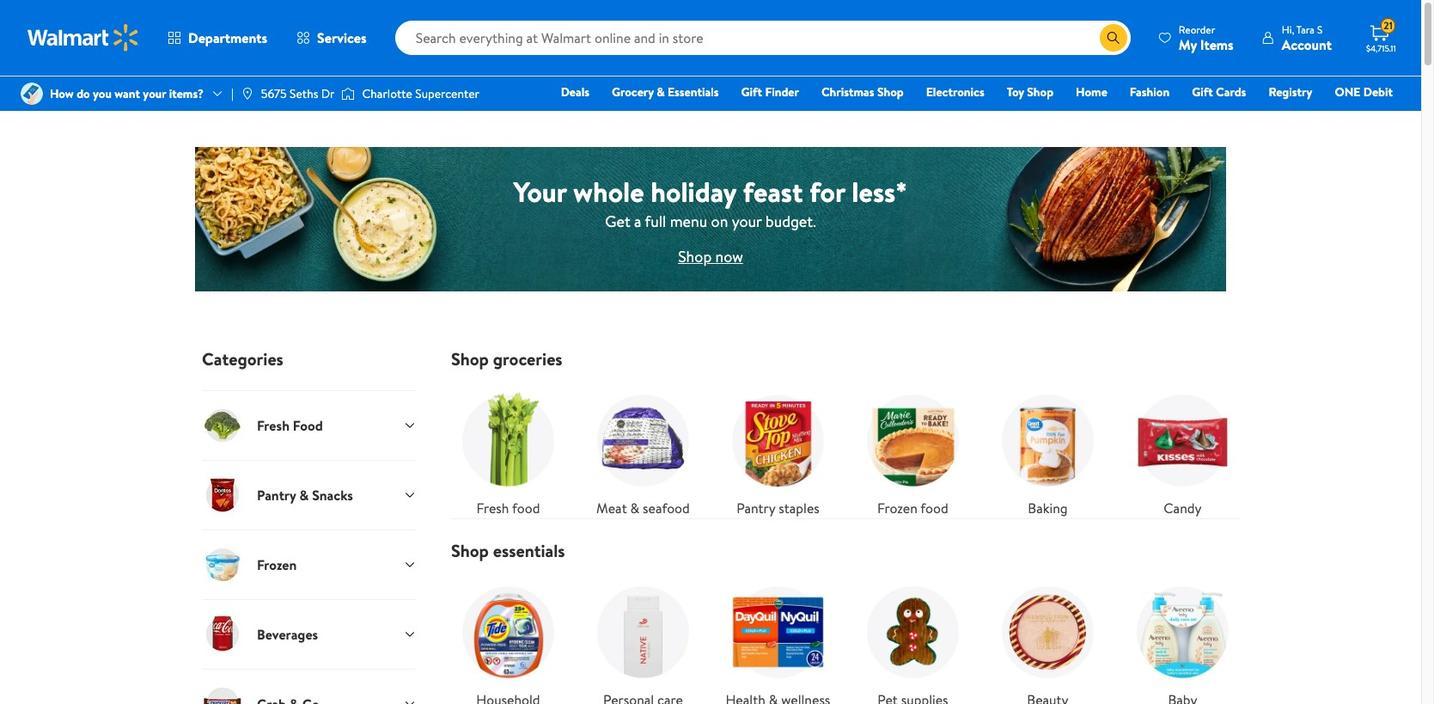 Task type: locate. For each thing, give the bounding box(es) containing it.
1 vertical spatial list
[[441, 561, 1251, 704]]

essentials
[[493, 539, 565, 562]]

0 horizontal spatial  image
[[21, 83, 43, 105]]

0 horizontal spatial fresh
[[257, 416, 290, 435]]

& right meat at the left of page
[[631, 499, 640, 518]]

1 vertical spatial your
[[732, 210, 762, 232]]

2 food from the left
[[921, 499, 949, 518]]

0 horizontal spatial pantry
[[257, 486, 296, 504]]

frozen inside list
[[878, 499, 918, 518]]

reorder my items
[[1179, 22, 1234, 54]]

fresh inside dropdown button
[[257, 416, 290, 435]]

pantry inside dropdown button
[[257, 486, 296, 504]]

budget.
[[766, 210, 816, 232]]

shop for now
[[678, 245, 712, 267]]

your right 'want'
[[143, 85, 166, 102]]

0 vertical spatial list
[[441, 370, 1251, 518]]

1 list from the top
[[441, 370, 1251, 518]]

gift
[[742, 83, 763, 101], [1193, 83, 1214, 101]]

 image left how
[[21, 83, 43, 105]]

 image right the dr
[[342, 85, 355, 102]]

1 horizontal spatial  image
[[342, 85, 355, 102]]

fresh food
[[257, 416, 323, 435]]

21
[[1384, 18, 1394, 33]]

gift left finder
[[742, 83, 763, 101]]

fresh up the shop essentials
[[477, 499, 509, 518]]

home
[[1076, 83, 1108, 101]]

electronics link
[[919, 83, 993, 101]]

feast
[[743, 172, 803, 210]]

shop right toy
[[1028, 83, 1054, 101]]

2 list from the top
[[441, 561, 1251, 704]]

deals
[[561, 83, 590, 101]]

less*
[[852, 172, 908, 210]]

dr
[[321, 85, 335, 102]]

& inside dropdown button
[[300, 486, 309, 504]]

 image
[[21, 83, 43, 105], [342, 85, 355, 102]]

finder
[[765, 83, 799, 101]]

gift left cards
[[1193, 83, 1214, 101]]

pantry left snacks
[[257, 486, 296, 504]]

hi,
[[1282, 22, 1295, 37]]

toy
[[1007, 83, 1025, 101]]

account
[[1282, 35, 1333, 54]]

food inside fresh food link
[[512, 499, 540, 518]]

1 vertical spatial frozen
[[257, 555, 297, 574]]

1 horizontal spatial &
[[631, 499, 640, 518]]

shop now link
[[678, 245, 744, 267]]

you
[[93, 85, 112, 102]]

staples
[[779, 499, 820, 518]]

 image for charlotte supercenter
[[342, 85, 355, 102]]

1 horizontal spatial food
[[921, 499, 949, 518]]

candy
[[1164, 499, 1202, 518]]

fresh for fresh food
[[257, 416, 290, 435]]

list containing fresh food
[[441, 370, 1251, 518]]

shop
[[878, 83, 904, 101], [1028, 83, 1054, 101], [678, 245, 712, 267], [451, 347, 489, 371], [451, 539, 489, 562]]

frozen inside dropdown button
[[257, 555, 297, 574]]

0 horizontal spatial frozen
[[257, 555, 297, 574]]

& inside list
[[631, 499, 640, 518]]

fresh inside list
[[477, 499, 509, 518]]

walmart image
[[28, 24, 139, 52]]

s
[[1318, 22, 1323, 37]]

essentials
[[668, 83, 719, 101]]

& inside "link"
[[657, 83, 665, 101]]

fashion
[[1130, 83, 1170, 101]]

1 horizontal spatial your
[[732, 210, 762, 232]]

charlotte
[[362, 85, 413, 102]]

holiday
[[651, 172, 737, 210]]

your
[[514, 172, 567, 210]]

your
[[143, 85, 166, 102], [732, 210, 762, 232]]

candy link
[[1126, 383, 1240, 518]]

fresh left food
[[257, 416, 290, 435]]

frozen
[[878, 499, 918, 518], [257, 555, 297, 574]]

1 vertical spatial fresh
[[477, 499, 509, 518]]

charlotte supercenter
[[362, 85, 480, 102]]

0 vertical spatial your
[[143, 85, 166, 102]]

food inside frozen food link
[[921, 499, 949, 518]]

pantry inside list
[[737, 499, 776, 518]]

1 gift from the left
[[742, 83, 763, 101]]

2 horizontal spatial &
[[657, 83, 665, 101]]

list for shop groceries
[[441, 370, 1251, 518]]

pantry staples
[[737, 499, 820, 518]]

& right grocery
[[657, 83, 665, 101]]

0 horizontal spatial gift
[[742, 83, 763, 101]]

snacks
[[312, 486, 353, 504]]

Walmart Site-Wide search field
[[395, 21, 1131, 55]]

list
[[441, 370, 1251, 518], [441, 561, 1251, 704]]

2 gift from the left
[[1193, 83, 1214, 101]]

0 horizontal spatial food
[[512, 499, 540, 518]]

$4,715.11
[[1367, 42, 1397, 54]]

5675 seths dr
[[261, 85, 335, 102]]

your whole holiday feast for less* get a full menu on your budget.
[[514, 172, 908, 232]]

food for frozen food
[[921, 499, 949, 518]]

shop for groceries
[[451, 347, 489, 371]]

menu
[[670, 210, 708, 232]]

your right the on
[[732, 210, 762, 232]]

services button
[[282, 17, 381, 58]]

your inside your whole holiday feast for less* get a full menu on your budget.
[[732, 210, 762, 232]]

food
[[293, 416, 323, 435]]

seafood
[[643, 499, 690, 518]]

christmas
[[822, 83, 875, 101]]

walmart+ link
[[1335, 107, 1401, 126]]

& left snacks
[[300, 486, 309, 504]]

baking link
[[991, 383, 1105, 518]]

get
[[605, 210, 631, 232]]

frozen food link
[[856, 383, 971, 518]]

&
[[657, 83, 665, 101], [300, 486, 309, 504], [631, 499, 640, 518]]

1 horizontal spatial pantry
[[737, 499, 776, 518]]

pantry
[[257, 486, 296, 504], [737, 499, 776, 518]]

1 food from the left
[[512, 499, 540, 518]]

0 horizontal spatial &
[[300, 486, 309, 504]]

1 horizontal spatial gift
[[1193, 83, 1214, 101]]

food
[[512, 499, 540, 518], [921, 499, 949, 518]]

pantry for pantry & snacks
[[257, 486, 296, 504]]

& for essentials
[[657, 83, 665, 101]]

& for seafood
[[631, 499, 640, 518]]

pantry & snacks button
[[202, 460, 417, 530]]

1 horizontal spatial frozen
[[878, 499, 918, 518]]

shop left now
[[678, 245, 712, 267]]

fashion link
[[1123, 83, 1178, 101]]

now
[[716, 245, 744, 267]]

shop left groceries
[[451, 347, 489, 371]]

baking
[[1028, 499, 1068, 518]]

groceries
[[493, 347, 563, 371]]

toy shop
[[1007, 83, 1054, 101]]

 image
[[241, 87, 254, 101]]

0 vertical spatial fresh
[[257, 416, 290, 435]]

pantry left staples
[[737, 499, 776, 518]]

0 vertical spatial frozen
[[878, 499, 918, 518]]

1 horizontal spatial fresh
[[477, 499, 509, 518]]

grocery & essentials link
[[604, 83, 727, 101]]

shop down fresh food
[[451, 539, 489, 562]]



Task type: vqa. For each thing, say whether or not it's contained in the screenshot.
Delivery in Delivery Not available
no



Task type: describe. For each thing, give the bounding box(es) containing it.
 image for how do you want your items?
[[21, 83, 43, 105]]

seths
[[290, 85, 318, 102]]

fresh for fresh food
[[477, 499, 509, 518]]

your whole holiday feast for less*. get a full menu on your budget. shop now. image
[[195, 145, 1227, 293]]

departments button
[[153, 17, 282, 58]]

walmart+
[[1342, 107, 1394, 125]]

items?
[[169, 85, 204, 102]]

meat
[[597, 499, 627, 518]]

one debit link
[[1328, 83, 1401, 101]]

reorder
[[1179, 22, 1216, 37]]

pantry staples link
[[721, 383, 836, 518]]

beverages button
[[202, 599, 417, 669]]

pantry for pantry staples
[[737, 499, 776, 518]]

& for snacks
[[300, 486, 309, 504]]

fresh food
[[477, 499, 540, 518]]

grocery & essentials
[[612, 83, 719, 101]]

search icon image
[[1107, 31, 1121, 45]]

whole
[[574, 172, 644, 210]]

|
[[231, 85, 234, 102]]

frozen button
[[202, 530, 417, 599]]

frozen food
[[878, 499, 949, 518]]

my
[[1179, 35, 1198, 54]]

departments
[[188, 28, 267, 47]]

food for fresh food
[[512, 499, 540, 518]]

christmas shop link
[[814, 83, 912, 101]]

meat & seafood
[[597, 499, 690, 518]]

shop for essentials
[[451, 539, 489, 562]]

how do you want your items?
[[50, 85, 204, 102]]

hi, tara s account
[[1282, 22, 1333, 54]]

gift cards
[[1193, 83, 1247, 101]]

pantry & snacks
[[257, 486, 353, 504]]

for
[[810, 172, 846, 210]]

fresh food button
[[202, 390, 417, 460]]

gift for gift finder
[[742, 83, 763, 101]]

shop groceries
[[451, 347, 563, 371]]

registry link
[[1261, 83, 1321, 101]]

one debit walmart+
[[1335, 83, 1394, 125]]

Search search field
[[395, 21, 1131, 55]]

want
[[115, 85, 140, 102]]

items
[[1201, 35, 1234, 54]]

beverages
[[257, 625, 318, 644]]

grocery
[[612, 83, 654, 101]]

categories
[[202, 347, 284, 371]]

christmas shop
[[822, 83, 904, 101]]

one
[[1335, 83, 1361, 101]]

tara
[[1297, 22, 1315, 37]]

electronics
[[927, 83, 985, 101]]

debit
[[1364, 83, 1394, 101]]

meat & seafood link
[[586, 383, 701, 518]]

0 horizontal spatial your
[[143, 85, 166, 102]]

how
[[50, 85, 74, 102]]

shop essentials
[[451, 539, 565, 562]]

frozen for frozen food
[[878, 499, 918, 518]]

deals link
[[553, 83, 598, 101]]

frozen for frozen
[[257, 555, 297, 574]]

cards
[[1216, 83, 1247, 101]]

gift cards link
[[1185, 83, 1255, 101]]

shop now
[[678, 245, 744, 267]]

gift finder link
[[734, 83, 807, 101]]

registry
[[1269, 83, 1313, 101]]

shop right christmas
[[878, 83, 904, 101]]

gift finder
[[742, 83, 799, 101]]

home link
[[1069, 83, 1116, 101]]

toy shop link
[[1000, 83, 1062, 101]]

on
[[711, 210, 728, 232]]

do
[[77, 85, 90, 102]]

list for shop essentials
[[441, 561, 1251, 704]]

a
[[634, 210, 642, 232]]

fresh food link
[[451, 383, 566, 518]]

5675
[[261, 85, 287, 102]]

services
[[317, 28, 367, 47]]

gift for gift cards
[[1193, 83, 1214, 101]]



